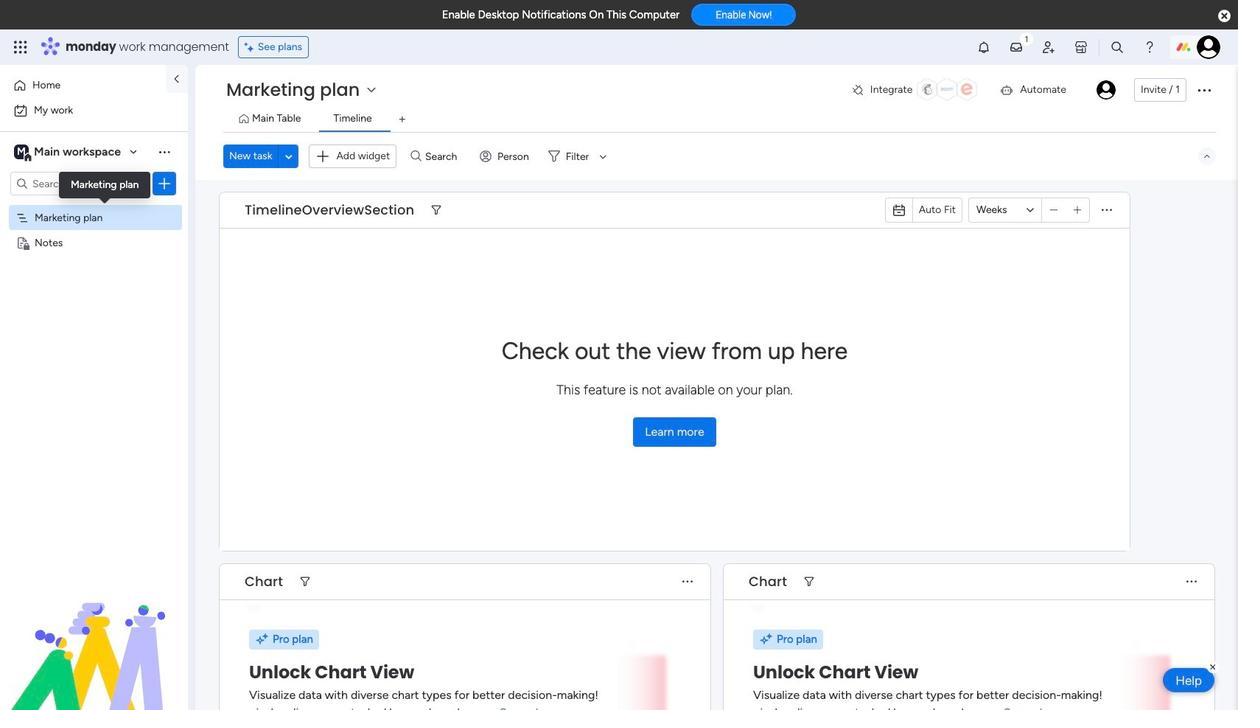 Task type: describe. For each thing, give the bounding box(es) containing it.
Search field
[[422, 146, 466, 167]]

1 image
[[1021, 30, 1034, 47]]

workspace selection element
[[14, 143, 123, 162]]

1 vertical spatial option
[[9, 99, 179, 122]]

private board image
[[15, 235, 29, 249]]

lottie animation element
[[0, 561, 188, 710]]

monday marketplace image
[[1074, 40, 1089, 55]]

help image
[[1143, 40, 1158, 55]]

0 horizontal spatial kendall parks image
[[1097, 80, 1116, 100]]

angle down image
[[285, 151, 293, 162]]

search everything image
[[1110, 40, 1125, 55]]

see plans image
[[245, 39, 258, 55]]

v2 plus image
[[1074, 205, 1082, 216]]

lottie animation image
[[0, 561, 188, 710]]

1 horizontal spatial options image
[[1196, 81, 1214, 99]]

add view image
[[399, 114, 405, 125]]

select product image
[[13, 40, 28, 55]]

v2 search image
[[411, 148, 422, 165]]

1 horizontal spatial kendall parks image
[[1198, 35, 1221, 59]]

invite members image
[[1042, 40, 1057, 55]]



Task type: vqa. For each thing, say whether or not it's contained in the screenshot.
items
no



Task type: locate. For each thing, give the bounding box(es) containing it.
tab
[[391, 108, 414, 131]]

v2 minus image
[[1051, 205, 1058, 216]]

list box
[[0, 202, 188, 454]]

kendall parks image down search everything icon
[[1097, 80, 1116, 100]]

1 vertical spatial kendall parks image
[[1097, 80, 1116, 100]]

update feed image
[[1009, 40, 1024, 55]]

2 vertical spatial option
[[0, 204, 188, 207]]

0 vertical spatial more dots image
[[1102, 205, 1113, 216]]

notifications image
[[977, 40, 992, 55]]

0 horizontal spatial more dots image
[[1102, 205, 1113, 216]]

1 vertical spatial options image
[[157, 176, 172, 191]]

collapse image
[[1202, 150, 1214, 162]]

None field
[[241, 201, 418, 220], [241, 572, 287, 591], [746, 572, 791, 591], [241, 201, 418, 220], [241, 572, 287, 591], [746, 572, 791, 591]]

more dots image
[[683, 576, 693, 587]]

main content
[[195, 180, 1239, 710]]

workspace image
[[14, 144, 29, 160]]

arrow down image
[[595, 147, 612, 165]]

Search in workspace field
[[31, 175, 123, 192]]

1 vertical spatial more dots image
[[1187, 576, 1198, 587]]

options image
[[1196, 81, 1214, 99], [157, 176, 172, 191]]

more dots image
[[1102, 205, 1113, 216], [1187, 576, 1198, 587]]

0 vertical spatial options image
[[1196, 81, 1214, 99]]

tab list
[[223, 108, 1217, 132]]

kendall parks image
[[1198, 35, 1221, 59], [1097, 80, 1116, 100]]

option
[[9, 74, 157, 97], [9, 99, 179, 122], [0, 204, 188, 207]]

kendall parks image down dapulse close image
[[1198, 35, 1221, 59]]

workspace options image
[[157, 144, 172, 159]]

options image up the collapse icon
[[1196, 81, 1214, 99]]

0 vertical spatial option
[[9, 74, 157, 97]]

options image down workspace options image
[[157, 176, 172, 191]]

1 horizontal spatial more dots image
[[1187, 576, 1198, 587]]

dapulse close image
[[1219, 9, 1231, 24]]

0 vertical spatial kendall parks image
[[1198, 35, 1221, 59]]

0 horizontal spatial options image
[[157, 176, 172, 191]]



